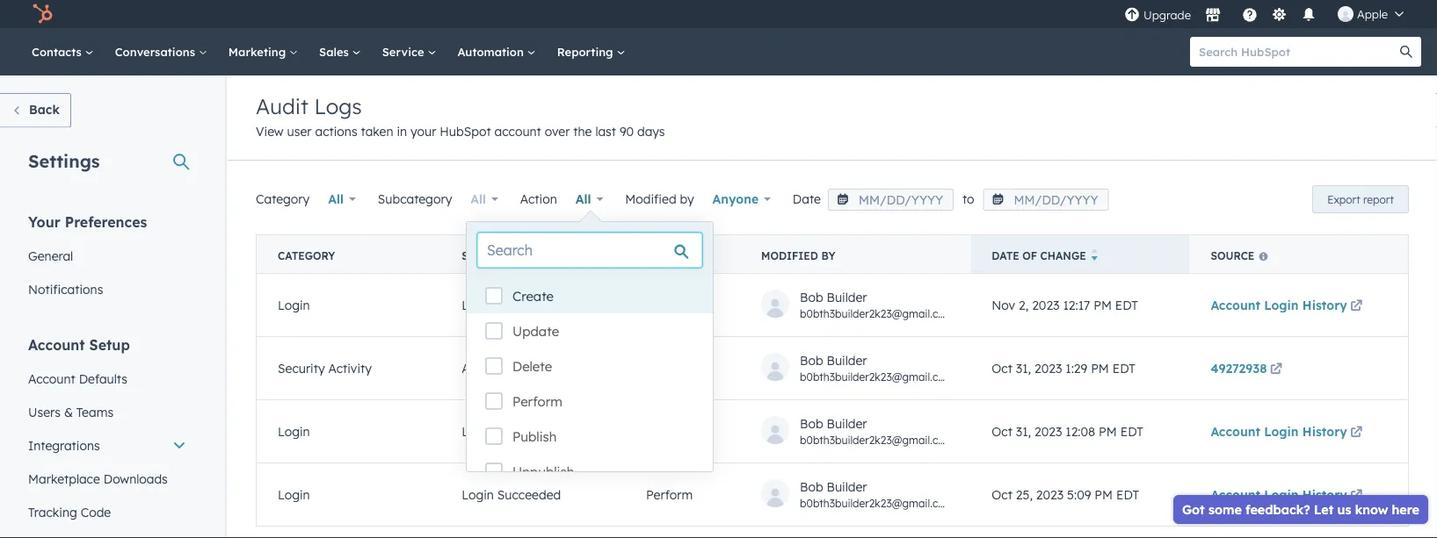 Task type: vqa. For each thing, say whether or not it's contained in the screenshot.


Task type: describe. For each thing, give the bounding box(es) containing it.
tracking code
[[28, 505, 111, 520]]

nov
[[992, 298, 1015, 313]]

activity
[[328, 361, 372, 376]]

add
[[462, 361, 485, 376]]

0 vertical spatial modified
[[625, 192, 676, 207]]

upgrade image
[[1124, 7, 1140, 23]]

1 horizontal spatial user
[[488, 361, 513, 376]]

search image
[[1400, 46, 1412, 58]]

hubspot link
[[21, 4, 66, 25]]

history for oct 31, 2023 12:08 pm edt
[[1303, 424, 1347, 440]]

over
[[545, 124, 570, 139]]

b0bth3builder2k23@gmail.com for oct 31, 2023 12:08 pm edt
[[800, 434, 954, 447]]

integrations button
[[18, 429, 197, 463]]

setup
[[89, 336, 130, 354]]

edt for oct 31, 2023 12:08 pm edt
[[1120, 424, 1143, 440]]

bob builder b0bth3builder2k23@gmail.com for oct 31, 2023 1:29 pm edt
[[800, 353, 954, 383]]

all button for subcategory
[[459, 182, 510, 217]]

tracking
[[28, 505, 77, 520]]

0 vertical spatial category
[[256, 192, 310, 207]]

oct 31, 2023 12:08 pm edt
[[992, 424, 1143, 440]]

31, for oct 31, 2023 12:08 pm edt
[[1016, 424, 1031, 440]]

upgrade
[[1144, 8, 1191, 22]]

2 mm/dd/yyyy text field from the left
[[983, 189, 1109, 211]]

account login history link for nov 2, 2023 12:17 pm edt
[[1211, 298, 1366, 313]]

notifications
[[28, 282, 103, 297]]

sales link
[[309, 28, 372, 76]]

builder for oct 31, 2023 12:08 pm edt
[[827, 416, 867, 431]]

audit
[[256, 93, 308, 120]]

edt for oct 25, 2023 5:09 pm edt
[[1116, 488, 1139, 503]]

teams
[[76, 405, 113, 420]]

1 vertical spatial category
[[278, 250, 335, 263]]

49272938 link
[[1211, 361, 1285, 376]]

2023 for 1:29
[[1035, 361, 1062, 376]]

0 horizontal spatial subcategory
[[378, 192, 452, 207]]

bob builder b0bth3builder2k23@gmail.com for nov 2, 2023 12:17 pm edt
[[800, 289, 954, 320]]

your
[[28, 213, 60, 231]]

marketplaces button
[[1194, 0, 1231, 28]]

source
[[1211, 250, 1255, 263]]

bob builder b0bth3builder2k23@gmail.com for oct 25, 2023 5:09 pm edt
[[800, 479, 954, 510]]

notifications link
[[18, 273, 197, 306]]

account
[[494, 124, 541, 139]]

to
[[962, 192, 974, 207]]

downloads
[[103, 472, 168, 487]]

bob builder b0bth3builder2k23@gmail.com for oct 31, 2023 12:08 pm edt
[[800, 416, 954, 447]]

90
[[620, 124, 634, 139]]

account for oct 25, 2023 5:09 pm edt
[[1211, 488, 1260, 503]]

create
[[512, 288, 554, 305]]

notifications image
[[1301, 8, 1317, 24]]

oct for oct 31, 2023 1:29 pm edt
[[992, 361, 1012, 376]]

hubspot image
[[32, 4, 53, 25]]

preferences
[[65, 213, 147, 231]]

your preferences
[[28, 213, 147, 231]]

builder for nov 2, 2023 12:17 pm edt
[[827, 289, 867, 305]]

Search HubSpot search field
[[1190, 37, 1405, 67]]

your
[[410, 124, 436, 139]]

in
[[397, 124, 407, 139]]

service
[[382, 44, 428, 59]]

marketing
[[228, 44, 289, 59]]

apple
[[1357, 7, 1388, 21]]

help image
[[1242, 8, 1258, 24]]

date for date
[[793, 192, 821, 207]]

anyone button
[[701, 182, 782, 217]]

export
[[1327, 193, 1360, 206]]

date of change button
[[971, 235, 1190, 274]]

descending sort. press to sort ascending. image
[[1091, 249, 1098, 261]]

back link
[[0, 93, 71, 128]]

notifications button
[[1294, 0, 1324, 28]]

12:17
[[1063, 298, 1090, 313]]

search button
[[1391, 37, 1421, 67]]

builder for oct 31, 2023 1:29 pm edt
[[827, 353, 867, 368]]

help button
[[1235, 0, 1265, 28]]

conversations
[[115, 44, 198, 59]]

12:08
[[1066, 424, 1095, 440]]

export report
[[1327, 193, 1394, 206]]

last
[[595, 124, 616, 139]]

link opens in a new window image for nov 2, 2023 12:17 pm edt
[[1350, 301, 1363, 313]]

b0bth3builder2k23@gmail.com for oct 31, 2023 1:29 pm edt
[[800, 370, 954, 383]]

account setup
[[28, 336, 130, 354]]

marketplace downloads link
[[18, 463, 197, 496]]

descending sort. press to sort ascending. element
[[1091, 249, 1098, 264]]

conversations link
[[104, 28, 218, 76]]

account defaults link
[[18, 363, 197, 396]]

31, for oct 31, 2023 1:29 pm edt
[[1016, 361, 1031, 376]]

apple button
[[1327, 0, 1414, 28]]

5:09
[[1067, 488, 1091, 503]]

2023 for 5:09
[[1036, 488, 1064, 503]]

user inside audit logs view user actions taken in your hubspot account over the last 90 days
[[287, 124, 312, 139]]

link opens in a new window image for oct 31, 2023 1:29 pm edt
[[1270, 364, 1282, 376]]

users & teams
[[28, 405, 113, 420]]

history for nov 2, 2023 12:17 pm edt
[[1303, 298, 1347, 313]]

update
[[512, 323, 559, 340]]

link opens in a new window image for nov 2, 2023 12:17 pm edt
[[1350, 301, 1363, 313]]



Task type: locate. For each thing, give the bounding box(es) containing it.
view
[[256, 124, 284, 139]]

1 account login history link from the top
[[1211, 298, 1366, 313]]

3 account login history link from the top
[[1211, 488, 1366, 503]]

export report button
[[1312, 185, 1409, 214]]

1 history from the top
[[1303, 298, 1347, 313]]

0 vertical spatial modified by
[[625, 192, 694, 207]]

pm
[[1094, 298, 1112, 313], [1091, 361, 1109, 376], [1099, 424, 1117, 440], [1095, 488, 1113, 503]]

settings
[[28, 150, 100, 172]]

contacts link
[[21, 28, 104, 76]]

0 vertical spatial perform
[[646, 298, 693, 313]]

edt right the "1:29"
[[1113, 361, 1135, 376]]

action
[[520, 192, 557, 207], [646, 250, 689, 263]]

login succeeded up the update
[[462, 298, 561, 313]]

mm/dd/yyyy text field up date of change
[[983, 189, 1109, 211]]

perform
[[646, 298, 693, 313], [512, 394, 562, 410], [646, 488, 693, 503]]

all button
[[317, 182, 367, 217], [459, 182, 510, 217]]

date for date of change
[[992, 250, 1019, 263]]

1 vertical spatial modified by
[[761, 250, 835, 263]]

2 login succeeded from the top
[[462, 424, 561, 440]]

3 all from the left
[[575, 192, 591, 207]]

bob builder b0bth3builder2k23@gmail.com
[[800, 289, 954, 320], [800, 353, 954, 383], [800, 416, 954, 447], [800, 479, 954, 510]]

succeeded for oct 31, 2023 12:08 pm edt
[[497, 424, 561, 440]]

2 succeeded from the top
[[497, 424, 561, 440]]

2 vertical spatial login succeeded
[[462, 488, 561, 503]]

succeeded up unpublish
[[497, 424, 561, 440]]

back
[[29, 102, 60, 117]]

account setup element
[[18, 335, 197, 539]]

MM/DD/YYYY text field
[[828, 189, 954, 211], [983, 189, 1109, 211]]

1 horizontal spatial modified by
[[761, 250, 835, 263]]

change
[[1040, 250, 1086, 263]]

1 vertical spatial oct
[[992, 424, 1012, 440]]

2 31, from the top
[[1016, 424, 1031, 440]]

oct 25, 2023 5:09 pm edt
[[992, 488, 1139, 503]]

3 builder from the top
[[827, 416, 867, 431]]

1 vertical spatial action
[[646, 250, 689, 263]]

1 vertical spatial account login history link
[[1211, 424, 1366, 440]]

2 all from the left
[[471, 192, 486, 207]]

succeeded down unpublish
[[497, 488, 561, 503]]

contacts
[[32, 44, 85, 59]]

1 builder from the top
[[827, 289, 867, 305]]

date inside button
[[992, 250, 1019, 263]]

1 horizontal spatial by
[[821, 250, 835, 263]]

login succeeded down unpublish
[[462, 488, 561, 503]]

4 bob from the top
[[800, 479, 823, 495]]

2023 left the "1:29"
[[1035, 361, 1062, 376]]

4 bob builder b0bth3builder2k23@gmail.com from the top
[[800, 479, 954, 510]]

2 history from the top
[[1303, 424, 1347, 440]]

1 vertical spatial by
[[821, 250, 835, 263]]

account login history link for oct 25, 2023 5:09 pm edt
[[1211, 488, 1366, 503]]

user right add
[[488, 361, 513, 376]]

1 vertical spatial account login history
[[1211, 424, 1347, 440]]

b0bth3builder2k23@gmail.com for nov 2, 2023 12:17 pm edt
[[800, 307, 954, 320]]

oct
[[992, 361, 1012, 376], [992, 424, 1012, 440], [992, 488, 1012, 503]]

2,
[[1019, 298, 1029, 313]]

1 vertical spatial subcategory
[[462, 250, 541, 263]]

general link
[[18, 240, 197, 273]]

succeeded for nov 2, 2023 12:17 pm edt
[[497, 298, 561, 313]]

2 account login history from the top
[[1211, 424, 1347, 440]]

subcategory down your at the top left of the page
[[378, 192, 452, 207]]

0 vertical spatial by
[[680, 192, 694, 207]]

0 vertical spatial history
[[1303, 298, 1347, 313]]

oct for oct 25, 2023 5:09 pm edt
[[992, 488, 1012, 503]]

audit logs view user actions taken in your hubspot account over the last 90 days
[[256, 93, 665, 139]]

reporting
[[557, 44, 617, 59]]

all for subcategory
[[471, 192, 486, 207]]

25,
[[1016, 488, 1033, 503]]

all up search search box
[[575, 192, 591, 207]]

0 horizontal spatial action
[[520, 192, 557, 207]]

1 vertical spatial user
[[488, 361, 513, 376]]

bob
[[800, 289, 823, 305], [800, 353, 823, 368], [800, 416, 823, 431], [800, 479, 823, 495]]

nov 2, 2023 12:17 pm edt
[[992, 298, 1138, 313]]

link opens in a new window image
[[1350, 301, 1363, 313], [1270, 364, 1282, 376], [1270, 364, 1282, 376], [1350, 427, 1363, 440], [1350, 427, 1363, 440]]

oct left 25,
[[992, 488, 1012, 503]]

2 builder from the top
[[827, 353, 867, 368]]

1 bob builder b0bth3builder2k23@gmail.com from the top
[[800, 289, 954, 320]]

bob for nov 2, 2023 12:17 pm edt
[[800, 289, 823, 305]]

0 vertical spatial account login history link
[[1211, 298, 1366, 313]]

link opens in a new window image for oct 25, 2023 5:09 pm edt
[[1350, 491, 1363, 503]]

mm/dd/yyyy text field left to
[[828, 189, 954, 211]]

account login history for oct 25, 2023 5:09 pm edt
[[1211, 488, 1347, 503]]

the
[[573, 124, 592, 139]]

security activity
[[278, 361, 372, 376]]

1 horizontal spatial all
[[471, 192, 486, 207]]

link opens in a new window image for oct 31, 2023 12:08 pm edt
[[1350, 427, 1363, 440]]

menu containing apple
[[1122, 0, 1416, 28]]

subcategory
[[378, 192, 452, 207], [462, 250, 541, 263]]

account login history link
[[1211, 298, 1366, 313], [1211, 424, 1366, 440], [1211, 488, 1366, 503]]

1 succeeded from the top
[[497, 298, 561, 313]]

history for oct 25, 2023 5:09 pm edt
[[1303, 488, 1347, 503]]

modified by down anyone popup button
[[761, 250, 835, 263]]

1 all from the left
[[328, 192, 344, 207]]

all button down the actions
[[317, 182, 367, 217]]

2 horizontal spatial all
[[575, 192, 591, 207]]

marketplace
[[28, 472, 100, 487]]

2023 right 2,
[[1032, 298, 1060, 313]]

succeeded
[[497, 298, 561, 313], [497, 424, 561, 440], [497, 488, 561, 503]]

publish
[[512, 429, 557, 446]]

1 vertical spatial modified
[[761, 250, 818, 263]]

1:29
[[1066, 361, 1087, 376]]

service link
[[372, 28, 447, 76]]

0 horizontal spatial all
[[328, 192, 344, 207]]

3 succeeded from the top
[[497, 488, 561, 503]]

pm right '12:08'
[[1099, 424, 1117, 440]]

0 horizontal spatial by
[[680, 192, 694, 207]]

report
[[1363, 193, 1394, 206]]

3 bob from the top
[[800, 416, 823, 431]]

of
[[1022, 250, 1037, 263]]

bob builder image
[[1338, 6, 1354, 22]]

1 horizontal spatial date
[[992, 250, 1019, 263]]

days
[[637, 124, 665, 139]]

succeeded up the update
[[497, 298, 561, 313]]

tracking code link
[[18, 496, 197, 530]]

3 account login history from the top
[[1211, 488, 1347, 503]]

modified down anyone popup button
[[761, 250, 818, 263]]

2 vertical spatial succeeded
[[497, 488, 561, 503]]

oct down nov
[[992, 361, 1012, 376]]

history
[[1303, 298, 1347, 313], [1303, 424, 1347, 440], [1303, 488, 1347, 503]]

2 vertical spatial account login history link
[[1211, 488, 1366, 503]]

reporting link
[[546, 28, 636, 76]]

edt right '12:08'
[[1120, 424, 1143, 440]]

b0bth3builder2k23@gmail.com for oct 25, 2023 5:09 pm edt
[[800, 497, 954, 510]]

edt for nov 2, 2023 12:17 pm edt
[[1115, 298, 1138, 313]]

2 vertical spatial history
[[1303, 488, 1347, 503]]

0 vertical spatial account login history
[[1211, 298, 1347, 313]]

edt for oct 31, 2023 1:29 pm edt
[[1113, 361, 1135, 376]]

0 vertical spatial 31,
[[1016, 361, 1031, 376]]

oct for oct 31, 2023 12:08 pm edt
[[992, 424, 1012, 440]]

actions
[[315, 124, 357, 139]]

all down hubspot
[[471, 192, 486, 207]]

general
[[28, 248, 73, 264]]

all button down hubspot
[[459, 182, 510, 217]]

2023 left '12:08'
[[1035, 424, 1062, 440]]

list box
[[467, 279, 713, 490]]

pm for 12:08
[[1099, 424, 1117, 440]]

0 horizontal spatial mm/dd/yyyy text field
[[828, 189, 954, 211]]

all for action
[[575, 192, 591, 207]]

date left of at right
[[992, 250, 1019, 263]]

login succeeded
[[462, 298, 561, 313], [462, 424, 561, 440], [462, 488, 561, 503]]

defaults
[[79, 371, 127, 387]]

0 horizontal spatial all button
[[317, 182, 367, 217]]

link opens in a new window image
[[1350, 301, 1363, 313], [1350, 491, 1363, 503], [1350, 491, 1363, 503]]

login succeeded up unpublish
[[462, 424, 561, 440]]

all for category
[[328, 192, 344, 207]]

2023 right 25,
[[1036, 488, 1064, 503]]

modified by
[[625, 192, 694, 207], [761, 250, 835, 263]]

account defaults
[[28, 371, 127, 387]]

automation
[[457, 44, 527, 59]]

0 horizontal spatial modified by
[[625, 192, 694, 207]]

account for oct 31, 2023 12:08 pm edt
[[1211, 424, 1260, 440]]

2 oct from the top
[[992, 424, 1012, 440]]

3 history from the top
[[1303, 488, 1347, 503]]

bob for oct 31, 2023 1:29 pm edt
[[800, 353, 823, 368]]

0 vertical spatial succeeded
[[497, 298, 561, 313]]

oct left '12:08'
[[992, 424, 1012, 440]]

all inside dropdown button
[[575, 192, 591, 207]]

1 vertical spatial 31,
[[1016, 424, 1031, 440]]

anyone
[[712, 192, 759, 207]]

settings image
[[1271, 7, 1287, 23]]

sales
[[319, 44, 352, 59]]

modified right all dropdown button
[[625, 192, 676, 207]]

perform for nov 2, 2023 12:17 pm edt
[[646, 298, 693, 313]]

0 vertical spatial date
[[793, 192, 821, 207]]

1 vertical spatial perform
[[512, 394, 562, 410]]

date right anyone popup button
[[793, 192, 821, 207]]

edt right the 5:09
[[1116, 488, 1139, 503]]

3 oct from the top
[[992, 488, 1012, 503]]

2 bob builder b0bth3builder2k23@gmail.com from the top
[[800, 353, 954, 383]]

1 bob from the top
[[800, 289, 823, 305]]

1 vertical spatial date
[[992, 250, 1019, 263]]

0 vertical spatial action
[[520, 192, 557, 207]]

login succeeded for nov 2, 2023 12:17 pm edt
[[462, 298, 561, 313]]

pm for 1:29
[[1091, 361, 1109, 376]]

2023 for 12:08
[[1035, 424, 1062, 440]]

pm right the 5:09
[[1095, 488, 1113, 503]]

users & teams link
[[18, 396, 197, 429]]

b0bth3builder2k23@gmail.com
[[800, 307, 954, 320], [800, 370, 954, 383], [800, 434, 954, 447], [800, 497, 954, 510]]

hubspot
[[440, 124, 491, 139]]

3 login succeeded from the top
[[462, 488, 561, 503]]

login succeeded for oct 31, 2023 12:08 pm edt
[[462, 424, 561, 440]]

pm for 5:09
[[1095, 488, 1113, 503]]

perform for oct 25, 2023 5:09 pm edt
[[646, 488, 693, 503]]

2 vertical spatial perform
[[646, 488, 693, 503]]

all button
[[564, 182, 615, 217]]

&
[[64, 405, 73, 420]]

bob for oct 25, 2023 5:09 pm edt
[[800, 479, 823, 495]]

security
[[278, 361, 325, 376]]

delete
[[512, 359, 552, 375]]

1 vertical spatial succeeded
[[497, 424, 561, 440]]

0 vertical spatial oct
[[992, 361, 1012, 376]]

Search search field
[[477, 233, 702, 268]]

2 all button from the left
[[459, 182, 510, 217]]

0 horizontal spatial date
[[793, 192, 821, 207]]

0 vertical spatial user
[[287, 124, 312, 139]]

your preferences element
[[18, 212, 197, 306]]

account login history link for oct 31, 2023 12:08 pm edt
[[1211, 424, 1366, 440]]

taken
[[361, 124, 393, 139]]

0 vertical spatial login succeeded
[[462, 298, 561, 313]]

31, left the "1:29"
[[1016, 361, 1031, 376]]

1 oct from the top
[[992, 361, 1012, 376]]

0 vertical spatial subcategory
[[378, 192, 452, 207]]

settings link
[[1268, 5, 1290, 23]]

3 bob builder b0bth3builder2k23@gmail.com from the top
[[800, 416, 954, 447]]

account login history
[[1211, 298, 1347, 313], [1211, 424, 1347, 440], [1211, 488, 1347, 503]]

pm right 12:17
[[1094, 298, 1112, 313]]

1 login succeeded from the top
[[462, 298, 561, 313]]

2023 for 12:17
[[1032, 298, 1060, 313]]

user right 'view'
[[287, 124, 312, 139]]

0 horizontal spatial modified
[[625, 192, 676, 207]]

unpublish
[[512, 464, 574, 481]]

0 horizontal spatial user
[[287, 124, 312, 139]]

builder for oct 25, 2023 5:09 pm edt
[[827, 479, 867, 495]]

all button for category
[[317, 182, 367, 217]]

add user
[[462, 361, 513, 376]]

users
[[28, 405, 61, 420]]

bob for oct 31, 2023 12:08 pm edt
[[800, 416, 823, 431]]

modified by down days
[[625, 192, 694, 207]]

date of change
[[992, 250, 1086, 263]]

1 b0bth3builder2k23@gmail.com from the top
[[800, 307, 954, 320]]

1 horizontal spatial action
[[646, 250, 689, 263]]

2 vertical spatial account login history
[[1211, 488, 1347, 503]]

account for nov 2, 2023 12:17 pm edt
[[1211, 298, 1260, 313]]

account login history for oct 31, 2023 12:08 pm edt
[[1211, 424, 1347, 440]]

edt right 12:17
[[1115, 298, 1138, 313]]

pm for 12:17
[[1094, 298, 1112, 313]]

1 all button from the left
[[317, 182, 367, 217]]

code
[[81, 505, 111, 520]]

integrations
[[28, 438, 100, 454]]

1 31, from the top
[[1016, 361, 1031, 376]]

1 mm/dd/yyyy text field from the left
[[828, 189, 954, 211]]

account login history for nov 2, 2023 12:17 pm edt
[[1211, 298, 1347, 313]]

marketing link
[[218, 28, 309, 76]]

2 bob from the top
[[800, 353, 823, 368]]

oct 31, 2023 1:29 pm edt
[[992, 361, 1135, 376]]

builder
[[827, 289, 867, 305], [827, 353, 867, 368], [827, 416, 867, 431], [827, 479, 867, 495]]

login succeeded for oct 25, 2023 5:09 pm edt
[[462, 488, 561, 503]]

marketplaces image
[[1205, 8, 1221, 24]]

succeeded for oct 25, 2023 5:09 pm edt
[[497, 488, 561, 503]]

3 b0bth3builder2k23@gmail.com from the top
[[800, 434, 954, 447]]

4 builder from the top
[[827, 479, 867, 495]]

4 b0bth3builder2k23@gmail.com from the top
[[800, 497, 954, 510]]

automation link
[[447, 28, 546, 76]]

31,
[[1016, 361, 1031, 376], [1016, 424, 1031, 440]]

all down the actions
[[328, 192, 344, 207]]

list box containing create
[[467, 279, 713, 490]]

1 account login history from the top
[[1211, 298, 1347, 313]]

marketplace downloads
[[28, 472, 168, 487]]

pm right the "1:29"
[[1091, 361, 1109, 376]]

2 account login history link from the top
[[1211, 424, 1366, 440]]

logs
[[314, 93, 362, 120]]

1 horizontal spatial subcategory
[[462, 250, 541, 263]]

31, left '12:08'
[[1016, 424, 1031, 440]]

2 vertical spatial oct
[[992, 488, 1012, 503]]

menu
[[1122, 0, 1416, 28]]

1 vertical spatial login succeeded
[[462, 424, 561, 440]]

1 horizontal spatial mm/dd/yyyy text field
[[983, 189, 1109, 211]]

1 horizontal spatial all button
[[459, 182, 510, 217]]

1 vertical spatial history
[[1303, 424, 1347, 440]]

subcategory up create
[[462, 250, 541, 263]]

1 horizontal spatial modified
[[761, 250, 818, 263]]

2 b0bth3builder2k23@gmail.com from the top
[[800, 370, 954, 383]]



